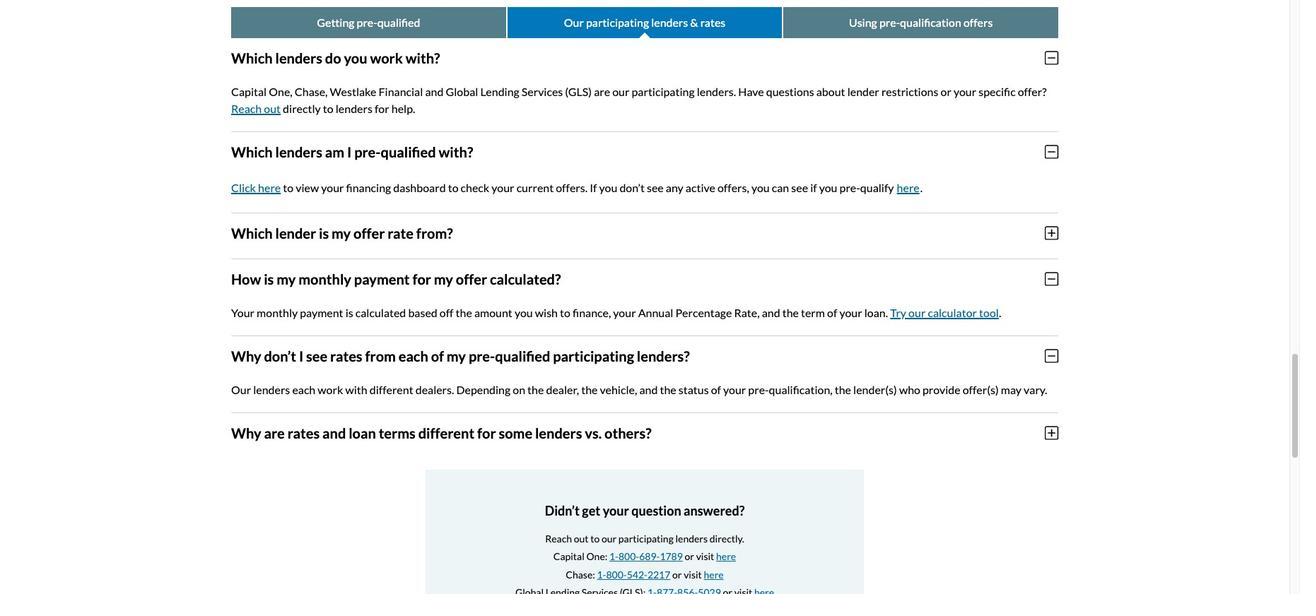 Task type: locate. For each thing, give the bounding box(es) containing it.
or right restrictions
[[941, 85, 952, 98]]

didn't get your question answered?
[[545, 503, 745, 519]]

0 horizontal spatial monthly
[[257, 306, 298, 319]]

800- up 1-800-542-2217 link
[[619, 551, 640, 563]]

of
[[828, 306, 838, 319], [431, 348, 444, 365], [711, 383, 722, 397]]

2 vertical spatial qualified
[[495, 348, 551, 365]]

getting pre-qualified button
[[231, 7, 506, 38]]

(gls)
[[565, 85, 592, 98]]

0 horizontal spatial lender
[[276, 225, 316, 242]]

lender
[[848, 85, 880, 98], [276, 225, 316, 242]]

1 vertical spatial for
[[413, 271, 432, 288]]

0 vertical spatial .
[[921, 181, 923, 194]]

which for which lenders am i pre-qualified with?
[[231, 143, 273, 160]]

0 vertical spatial capital
[[231, 85, 267, 98]]

visit down directly.
[[697, 551, 715, 563]]

1 horizontal spatial capital
[[554, 551, 585, 563]]

1 vertical spatial i
[[299, 348, 304, 365]]

0 vertical spatial qualified
[[378, 15, 421, 29]]

the right on
[[528, 383, 544, 397]]

minus square image for calculated?
[[1045, 271, 1059, 287]]

offers
[[964, 15, 993, 29]]

each left with
[[292, 383, 316, 397]]

3 minus square image from the top
[[1045, 348, 1059, 364]]

for inside "button"
[[478, 425, 496, 442]]

monthly inside "how is my monthly payment for my offer calculated?" dropdown button
[[299, 271, 352, 288]]

1 vertical spatial lender
[[276, 225, 316, 242]]

calculated
[[356, 306, 406, 319]]

pre- inside dropdown button
[[355, 143, 381, 160]]

get
[[582, 503, 601, 519]]

0 vertical spatial or
[[941, 85, 952, 98]]

offer up amount
[[456, 271, 487, 288]]

any
[[666, 181, 684, 194]]

provide
[[923, 383, 961, 397]]

0 horizontal spatial i
[[299, 348, 304, 365]]

1 vertical spatial here link
[[704, 569, 724, 581]]

and left global
[[425, 85, 444, 98]]

the left lender(s)
[[835, 383, 852, 397]]

rates left from
[[330, 348, 363, 365]]

0 horizontal spatial is
[[264, 271, 274, 288]]

my up "off"
[[434, 271, 453, 288]]

can
[[772, 181, 790, 194]]

is
[[319, 225, 329, 242], [264, 271, 274, 288], [346, 306, 353, 319]]

participating down the which lenders do you work with? dropdown button
[[632, 85, 695, 98]]

1 horizontal spatial our
[[564, 15, 584, 29]]

of up the dealers.
[[431, 348, 444, 365]]

different
[[370, 383, 414, 397], [419, 425, 475, 442]]

your left annual on the bottom of the page
[[614, 306, 636, 319]]

rates
[[701, 15, 726, 29], [330, 348, 363, 365], [288, 425, 320, 442]]

0 vertical spatial which
[[231, 49, 273, 66]]

1- right one:
[[610, 551, 619, 563]]

our
[[564, 15, 584, 29], [231, 383, 251, 397]]

the right dealer,
[[582, 383, 598, 397]]

0 horizontal spatial different
[[370, 383, 414, 397]]

different right with
[[370, 383, 414, 397]]

my down financing
[[332, 225, 351, 242]]

if
[[590, 181, 597, 194]]

0 horizontal spatial work
[[318, 383, 343, 397]]

capital inside reach out to our participating lenders directly. capital one: 1-800-689-1789 or visit here chase: 1-800-542-2217 or visit here
[[554, 551, 585, 563]]

some
[[499, 425, 533, 442]]

1 vertical spatial is
[[264, 271, 274, 288]]

monthly
[[299, 271, 352, 288], [257, 306, 298, 319]]

1 vertical spatial out
[[574, 534, 589, 546]]

pre- right am in the left top of the page
[[355, 143, 381, 160]]

our down the which lenders do you work with? dropdown button
[[613, 85, 630, 98]]

your left specific
[[954, 85, 977, 98]]

rates right &
[[701, 15, 726, 29]]

you right the if
[[600, 181, 618, 194]]

lender right the about
[[848, 85, 880, 98]]

our inside reach out to our participating lenders directly. capital one: 1-800-689-1789 or visit here chase: 1-800-542-2217 or visit here
[[602, 534, 617, 546]]

are
[[594, 85, 611, 98], [264, 425, 285, 442]]

see left from
[[306, 348, 328, 365]]

2 horizontal spatial rates
[[701, 15, 726, 29]]

of right term
[[828, 306, 838, 319]]

reach down 'didn't'
[[546, 534, 572, 546]]

minus square image inside why don't i see rates from each of my pre-qualified participating lenders? dropdown button
[[1045, 348, 1059, 364]]

minus square image
[[1045, 50, 1059, 65]]

rates inside "button"
[[288, 425, 320, 442]]

1 vertical spatial our
[[231, 383, 251, 397]]

0 vertical spatial monthly
[[299, 271, 352, 288]]

1 vertical spatial minus square image
[[1045, 271, 1059, 287]]

percentage
[[676, 306, 732, 319]]

0 vertical spatial each
[[399, 348, 429, 365]]

2 vertical spatial for
[[478, 425, 496, 442]]

capital
[[231, 85, 267, 98], [554, 551, 585, 563]]

0 vertical spatial is
[[319, 225, 329, 242]]

with? up financial
[[406, 49, 440, 66]]

1 vertical spatial reach
[[546, 534, 572, 546]]

1 horizontal spatial payment
[[354, 271, 410, 288]]

payment
[[354, 271, 410, 288], [300, 306, 343, 319]]

is down view
[[319, 225, 329, 242]]

pre-
[[357, 15, 378, 29], [880, 15, 901, 29], [355, 143, 381, 160], [840, 181, 861, 194], [469, 348, 495, 365], [749, 383, 769, 397]]

plus square image
[[1045, 225, 1059, 241], [1045, 426, 1059, 441]]

1 vertical spatial rates
[[330, 348, 363, 365]]

different down the dealers.
[[419, 425, 475, 442]]

and left loan
[[323, 425, 346, 442]]

you right do
[[344, 49, 368, 66]]

1 vertical spatial offer
[[456, 271, 487, 288]]

1-800-689-1789 link
[[610, 551, 683, 563]]

0 vertical spatial different
[[370, 383, 414, 397]]

0 horizontal spatial don't
[[264, 348, 296, 365]]

lenders
[[652, 15, 689, 29], [276, 49, 323, 66], [336, 102, 373, 115], [276, 143, 323, 160], [253, 383, 290, 397], [535, 425, 583, 442], [676, 534, 708, 546]]

my inside dropdown button
[[447, 348, 466, 365]]

0 vertical spatial minus square image
[[1045, 144, 1059, 160]]

1 horizontal spatial are
[[594, 85, 611, 98]]

participating up vehicle,
[[553, 348, 635, 365]]

is right how
[[264, 271, 274, 288]]

and right vehicle,
[[640, 383, 658, 397]]

lender inside button
[[276, 225, 316, 242]]

to left view
[[283, 181, 294, 194]]

my
[[332, 225, 351, 242], [277, 271, 296, 288], [434, 271, 453, 288], [447, 348, 466, 365]]

1 horizontal spatial i
[[347, 143, 352, 160]]

payment left calculated
[[300, 306, 343, 319]]

dealers.
[[416, 383, 454, 397]]

which up click here link at the top of the page
[[231, 143, 273, 160]]

which lenders do you work with?
[[231, 49, 440, 66]]

and right the 'rate,'
[[762, 306, 781, 319]]

1 horizontal spatial lender
[[848, 85, 880, 98]]

plus square image for why are rates and loan terms different for some lenders vs. others?
[[1045, 426, 1059, 441]]

using pre-qualification offers
[[850, 15, 993, 29]]

2 vertical spatial which
[[231, 225, 273, 242]]

qualified up on
[[495, 348, 551, 365]]

0 vertical spatial why
[[231, 348, 261, 365]]

rates left loan
[[288, 425, 320, 442]]

1 vertical spatial payment
[[300, 306, 343, 319]]

2 vertical spatial minus square image
[[1045, 348, 1059, 364]]

0 vertical spatial here link
[[717, 551, 737, 563]]

0 vertical spatial lender
[[848, 85, 880, 98]]

you left the can
[[752, 181, 770, 194]]

0 vertical spatial i
[[347, 143, 352, 160]]

do
[[325, 49, 341, 66]]

here link for 1-800-689-1789
[[717, 551, 737, 563]]

participating up 1-800-689-1789 link
[[619, 534, 674, 546]]

minus square image
[[1045, 144, 1059, 160], [1045, 271, 1059, 287], [1045, 348, 1059, 364]]

1 horizontal spatial is
[[319, 225, 329, 242]]

with? up check
[[439, 143, 473, 160]]

1 vertical spatial with?
[[439, 143, 473, 160]]

here
[[258, 181, 281, 194], [897, 181, 920, 194], [717, 551, 737, 563], [704, 569, 724, 581]]

1 vertical spatial .
[[1000, 306, 1002, 319]]

0 horizontal spatial rates
[[288, 425, 320, 442]]

0 horizontal spatial see
[[306, 348, 328, 365]]

you inside dropdown button
[[344, 49, 368, 66]]

getting pre-qualified
[[317, 15, 421, 29]]

to down the chase,
[[323, 102, 334, 115]]

to up one:
[[591, 534, 600, 546]]

for left some
[[478, 425, 496, 442]]

0 vertical spatial for
[[375, 102, 390, 115]]

0 vertical spatial with?
[[406, 49, 440, 66]]

2 horizontal spatial is
[[346, 306, 353, 319]]

depending
[[457, 383, 511, 397]]

here link for 1-800-542-2217
[[704, 569, 724, 581]]

reach out to our participating lenders directly. capital one: 1-800-689-1789 or visit here chase: 1-800-542-2217 or visit here
[[546, 534, 745, 581]]

1 horizontal spatial reach
[[546, 534, 572, 546]]

1 vertical spatial qualified
[[381, 143, 436, 160]]

0 vertical spatial reach
[[231, 102, 262, 115]]

1 horizontal spatial 1-
[[610, 551, 619, 563]]

1 vertical spatial visit
[[684, 569, 702, 581]]

3 which from the top
[[231, 225, 273, 242]]

0 vertical spatial are
[[594, 85, 611, 98]]

vehicle,
[[600, 383, 638, 397]]

which inside button
[[231, 225, 273, 242]]

try
[[891, 306, 907, 319]]

pre- right if
[[840, 181, 861, 194]]

0 vertical spatial of
[[828, 306, 838, 319]]

0 horizontal spatial of
[[431, 348, 444, 365]]

1 vertical spatial 800-
[[607, 569, 627, 581]]

our participating lenders & rates button
[[508, 7, 783, 38]]

1 vertical spatial 1-
[[597, 569, 607, 581]]

or right 2217
[[673, 569, 682, 581]]

rates inside button
[[701, 15, 726, 29]]

from
[[365, 348, 396, 365]]

you left wish on the bottom
[[515, 306, 533, 319]]

minus square image inside "how is my monthly payment for my offer calculated?" dropdown button
[[1045, 271, 1059, 287]]

which down click here link at the top of the page
[[231, 225, 273, 242]]

why are rates and loan terms different for some lenders vs. others?
[[231, 425, 652, 442]]

of inside dropdown button
[[431, 348, 444, 365]]

see
[[647, 181, 664, 194], [792, 181, 809, 194], [306, 348, 328, 365]]

each right from
[[399, 348, 429, 365]]

our right try at the bottom right
[[909, 306, 926, 319]]

monthly down which lender is my offer rate from?
[[299, 271, 352, 288]]

our lenders each work with different dealers. depending on the dealer, the vehicle, and the status of your pre-qualification, the lender(s) who provide offer(s) may vary.
[[231, 383, 1048, 397]]

try our calculator tool link
[[891, 306, 1000, 319]]

1 horizontal spatial .
[[1000, 306, 1002, 319]]

0 horizontal spatial .
[[921, 181, 923, 194]]

. right qualify
[[921, 181, 923, 194]]

our inside tab panel
[[231, 383, 251, 397]]

.
[[921, 181, 923, 194], [1000, 306, 1002, 319]]

1 horizontal spatial each
[[399, 348, 429, 365]]

1 vertical spatial which
[[231, 143, 273, 160]]

term
[[802, 306, 826, 319]]

for left the 'help.' at the top of page
[[375, 102, 390, 115]]

here link
[[717, 551, 737, 563], [704, 569, 724, 581]]

for
[[375, 102, 390, 115], [413, 271, 432, 288], [478, 425, 496, 442]]

800-
[[619, 551, 640, 563], [607, 569, 627, 581]]

payment up calculated
[[354, 271, 410, 288]]

2 plus square image from the top
[[1045, 426, 1059, 441]]

1 which from the top
[[231, 49, 273, 66]]

i inside dropdown button
[[299, 348, 304, 365]]

reach left 'directly'
[[231, 102, 262, 115]]

0 horizontal spatial for
[[375, 102, 390, 115]]

rates for see
[[330, 348, 363, 365]]

our inside button
[[564, 15, 584, 29]]

calculated?
[[490, 271, 561, 288]]

which
[[231, 49, 273, 66], [231, 143, 273, 160], [231, 225, 273, 242]]

your left loan.
[[840, 306, 863, 319]]

see left if
[[792, 181, 809, 194]]

. right calculator
[[1000, 306, 1002, 319]]

lenders inside "button"
[[535, 425, 583, 442]]

rates inside dropdown button
[[330, 348, 363, 365]]

0 vertical spatial 800-
[[619, 551, 640, 563]]

1 minus square image from the top
[[1045, 144, 1059, 160]]

0 horizontal spatial are
[[264, 425, 285, 442]]

which up one,
[[231, 49, 273, 66]]

800- down one:
[[607, 569, 627, 581]]

0 vertical spatial rates
[[701, 15, 726, 29]]

1 vertical spatial why
[[231, 425, 261, 442]]

active
[[686, 181, 716, 194]]

0 horizontal spatial capital
[[231, 85, 267, 98]]

lenders inside button
[[652, 15, 689, 29]]

offer inside dropdown button
[[456, 271, 487, 288]]

one,
[[269, 85, 293, 98]]

our for our participating lenders & rates
[[564, 15, 584, 29]]

why inside the why are rates and loan terms different for some lenders vs. others? "button"
[[231, 425, 261, 442]]

2 why from the top
[[231, 425, 261, 442]]

1 vertical spatial plus square image
[[1045, 426, 1059, 441]]

2 minus square image from the top
[[1045, 271, 1059, 287]]

1 horizontal spatial work
[[370, 49, 403, 66]]

work up financial
[[370, 49, 403, 66]]

rates for &
[[701, 15, 726, 29]]

0 vertical spatial 1-
[[610, 551, 619, 563]]

which for which lender is my offer rate from?
[[231, 225, 273, 242]]

visit right 2217
[[684, 569, 702, 581]]

offer left 'rate'
[[354, 225, 385, 242]]

why inside why don't i see rates from each of my pre-qualified participating lenders? dropdown button
[[231, 348, 261, 365]]

offers,
[[718, 181, 750, 194]]

1 vertical spatial don't
[[264, 348, 296, 365]]

to inside reach out to our participating lenders directly. capital one: 1-800-689-1789 or visit here chase: 1-800-542-2217 or visit here
[[591, 534, 600, 546]]

see left any on the top
[[647, 181, 664, 194]]

my up the dealers.
[[447, 348, 466, 365]]

out down one,
[[264, 102, 281, 115]]

rate,
[[735, 306, 760, 319]]

1- down one:
[[597, 569, 607, 581]]

terms
[[379, 425, 416, 442]]

2 horizontal spatial for
[[478, 425, 496, 442]]

pre- right getting
[[357, 15, 378, 29]]

plus square image inside the why are rates and loan terms different for some lenders vs. others? "button"
[[1045, 426, 1059, 441]]

0 horizontal spatial offer
[[354, 225, 385, 242]]

542-
[[627, 569, 648, 581]]

lender down view
[[276, 225, 316, 242]]

out up one:
[[574, 534, 589, 546]]

2 vertical spatial is
[[346, 306, 353, 319]]

monthly right the your
[[257, 306, 298, 319]]

or right the "1789"
[[685, 551, 695, 563]]

pre- up depending on the left
[[469, 348, 495, 365]]

have
[[739, 85, 764, 98]]

lending
[[481, 85, 520, 98]]

2 which from the top
[[231, 143, 273, 160]]

0 horizontal spatial reach
[[231, 102, 262, 115]]

1 plus square image from the top
[[1045, 225, 1059, 241]]

1 horizontal spatial or
[[685, 551, 695, 563]]

offer inside button
[[354, 225, 385, 242]]

0 horizontal spatial out
[[264, 102, 281, 115]]

click here to view your financing dashboard to check your current offers. if you don't see any active offers, you can see if you pre-qualify here .
[[231, 181, 923, 194]]

1-
[[610, 551, 619, 563], [597, 569, 607, 581]]

are inside "button"
[[264, 425, 285, 442]]

questions
[[767, 85, 815, 98]]

qualified up dashboard
[[381, 143, 436, 160]]

lenders inside reach out to our participating lenders directly. capital one: 1-800-689-1789 or visit here chase: 1-800-542-2217 or visit here
[[676, 534, 708, 546]]

frequently asked questions tab list
[[231, 7, 1059, 38]]

qualification
[[901, 15, 962, 29]]

1 vertical spatial capital
[[554, 551, 585, 563]]

reach out link
[[231, 102, 281, 115]]

am
[[325, 143, 345, 160]]

1 horizontal spatial rates
[[330, 348, 363, 365]]

1 horizontal spatial monthly
[[299, 271, 352, 288]]

1 why from the top
[[231, 348, 261, 365]]

0 vertical spatial out
[[264, 102, 281, 115]]

your right view
[[321, 181, 344, 194]]

capital up "reach out" link
[[231, 85, 267, 98]]

our
[[613, 85, 630, 98], [909, 306, 926, 319], [602, 534, 617, 546]]

you
[[344, 49, 368, 66], [600, 181, 618, 194], [752, 181, 770, 194], [820, 181, 838, 194], [515, 306, 533, 319]]

0 horizontal spatial 1-
[[597, 569, 607, 581]]

qualified right getting
[[378, 15, 421, 29]]

our up one:
[[602, 534, 617, 546]]

plus square image inside which lender is my offer rate from? button
[[1045, 225, 1059, 241]]

2 horizontal spatial or
[[941, 85, 952, 98]]

are inside capital one, chase, westlake financial and global lending services (gls) are our participating lenders. have questions about lender restrictions or your specific offer? reach out directly to lenders for help.
[[594, 85, 611, 98]]

of right status
[[711, 383, 722, 397]]

capital up chase: on the bottom
[[554, 551, 585, 563]]

our participating lenders & rates
[[564, 15, 726, 29]]

work left with
[[318, 383, 343, 397]]

the right "off"
[[456, 306, 472, 319]]

0 vertical spatial our
[[613, 85, 630, 98]]

participating up the which lenders do you work with? dropdown button
[[586, 15, 649, 29]]

is left calculated
[[346, 306, 353, 319]]

financing
[[346, 181, 391, 194]]

0 vertical spatial work
[[370, 49, 403, 66]]

for up based
[[413, 271, 432, 288]]

pre- right the using
[[880, 15, 901, 29]]

1 horizontal spatial for
[[413, 271, 432, 288]]

0 vertical spatial plus square image
[[1045, 225, 1059, 241]]

your monthly payment is calculated based off the amount you wish to finance, your annual percentage rate, and the term of your loan. try our calculator tool .
[[231, 306, 1002, 319]]

to
[[323, 102, 334, 115], [283, 181, 294, 194], [448, 181, 459, 194], [560, 306, 571, 319], [591, 534, 600, 546]]



Task type: describe. For each thing, give the bounding box(es) containing it.
financial
[[379, 85, 423, 98]]

why don't i see rates from each of my pre-qualified participating lenders?
[[231, 348, 690, 365]]

to right wish on the bottom
[[560, 306, 571, 319]]

how is my monthly payment for my offer calculated? button
[[231, 259, 1059, 299]]

question
[[632, 503, 682, 519]]

which lenders am i pre-qualified with?
[[231, 143, 473, 160]]

1 vertical spatial or
[[685, 551, 695, 563]]

one:
[[587, 551, 608, 563]]

1 horizontal spatial of
[[711, 383, 722, 397]]

how
[[231, 271, 261, 288]]

our inside capital one, chase, westlake financial and global lending services (gls) are our participating lenders. have questions about lender restrictions or your specific offer? reach out directly to lenders for help.
[[613, 85, 630, 98]]

pre- right status
[[749, 383, 769, 397]]

1 vertical spatial our
[[909, 306, 926, 319]]

1 vertical spatial each
[[292, 383, 316, 397]]

you right if
[[820, 181, 838, 194]]

is inside button
[[319, 225, 329, 242]]

my inside button
[[332, 225, 351, 242]]

here button
[[897, 177, 921, 198]]

participating inside capital one, chase, westlake financial and global lending services (gls) are our participating lenders. have questions about lender restrictions or your specific offer? reach out directly to lenders for help.
[[632, 85, 695, 98]]

current
[[517, 181, 554, 194]]

directly.
[[710, 534, 745, 546]]

capital inside capital one, chase, westlake financial and global lending services (gls) are our participating lenders. have questions about lender restrictions or your specific offer? reach out directly to lenders for help.
[[231, 85, 267, 98]]

different inside "button"
[[419, 425, 475, 442]]

minus square image for my
[[1045, 348, 1059, 364]]

participating inside our participating lenders & rates button
[[586, 15, 649, 29]]

on
[[513, 383, 526, 397]]

westlake
[[330, 85, 377, 98]]

vary.
[[1024, 383, 1048, 397]]

based
[[408, 306, 438, 319]]

status
[[679, 383, 709, 397]]

may
[[1002, 383, 1022, 397]]

lenders?
[[637, 348, 690, 365]]

help.
[[392, 102, 416, 115]]

0 vertical spatial visit
[[697, 551, 715, 563]]

why are rates and loan terms different for some lenders vs. others? button
[[231, 414, 1059, 453]]

and inside capital one, chase, westlake financial and global lending services (gls) are our participating lenders. have questions about lender restrictions or your specific offer? reach out directly to lenders for help.
[[425, 85, 444, 98]]

for inside dropdown button
[[413, 271, 432, 288]]

689-
[[640, 551, 660, 563]]

click
[[231, 181, 256, 194]]

lenders inside capital one, chase, westlake financial and global lending services (gls) are our participating lenders. have questions about lender restrictions or your specific offer? reach out directly to lenders for help.
[[336, 102, 373, 115]]

or inside capital one, chase, westlake financial and global lending services (gls) are our participating lenders. have questions about lender restrictions or your specific offer? reach out directly to lenders for help.
[[941, 85, 952, 98]]

qualified inside dropdown button
[[495, 348, 551, 365]]

your inside capital one, chase, westlake financial and global lending services (gls) are our participating lenders. have questions about lender restrictions or your specific offer? reach out directly to lenders for help.
[[954, 85, 977, 98]]

others?
[[605, 425, 652, 442]]

and inside "button"
[[323, 425, 346, 442]]

dealer,
[[546, 383, 580, 397]]

how is my monthly payment for my offer calculated?
[[231, 271, 561, 288]]

lender inside capital one, chase, westlake financial and global lending services (gls) are our participating lenders. have questions about lender restrictions or your specific offer? reach out directly to lenders for help.
[[848, 85, 880, 98]]

which lenders am i pre-qualified with? button
[[231, 132, 1059, 172]]

click here link
[[231, 181, 281, 194]]

calculator
[[928, 306, 978, 319]]

participating inside why don't i see rates from each of my pre-qualified participating lenders? dropdown button
[[553, 348, 635, 365]]

pre- inside button
[[357, 15, 378, 29]]

qualified inside button
[[378, 15, 421, 29]]

restrictions
[[882, 85, 939, 98]]

your right get
[[603, 503, 630, 519]]

if
[[811, 181, 818, 194]]

is inside dropdown button
[[264, 271, 274, 288]]

with? inside the which lenders do you work with? dropdown button
[[406, 49, 440, 66]]

pre- inside dropdown button
[[469, 348, 495, 365]]

why for why don't i see rates from each of my pre-qualified participating lenders?
[[231, 348, 261, 365]]

&
[[691, 15, 699, 29]]

answered?
[[684, 503, 745, 519]]

0 horizontal spatial payment
[[300, 306, 343, 319]]

why for why are rates and loan terms different for some lenders vs. others?
[[231, 425, 261, 442]]

2 horizontal spatial of
[[828, 306, 838, 319]]

capital one, chase, westlake financial and global lending services (gls) are our participating lenders. have questions about lender restrictions or your specific offer? reach out directly to lenders for help.
[[231, 85, 1047, 115]]

reach inside capital one, chase, westlake financial and global lending services (gls) are our participating lenders. have questions about lender restrictions or your specific offer? reach out directly to lenders for help.
[[231, 102, 262, 115]]

check
[[461, 181, 490, 194]]

lender(s)
[[854, 383, 898, 397]]

out inside capital one, chase, westlake financial and global lending services (gls) are our participating lenders. have questions about lender restrictions or your specific offer? reach out directly to lenders for help.
[[264, 102, 281, 115]]

chase:
[[566, 569, 595, 581]]

with
[[346, 383, 368, 397]]

which lender is my offer rate from? button
[[231, 213, 1059, 253]]

for inside capital one, chase, westlake financial and global lending services (gls) are our participating lenders. have questions about lender restrictions or your specific offer? reach out directly to lenders for help.
[[375, 102, 390, 115]]

tool
[[980, 306, 1000, 319]]

see inside dropdown button
[[306, 348, 328, 365]]

services
[[522, 85, 563, 98]]

global
[[446, 85, 478, 98]]

offers.
[[556, 181, 588, 194]]

amount
[[475, 306, 513, 319]]

each inside dropdown button
[[399, 348, 429, 365]]

qualification,
[[769, 383, 833, 397]]

don't inside dropdown button
[[264, 348, 296, 365]]

the left status
[[660, 383, 677, 397]]

work inside dropdown button
[[370, 49, 403, 66]]

your
[[231, 306, 255, 319]]

your right status
[[724, 383, 747, 397]]

about
[[817, 85, 846, 98]]

who
[[900, 383, 921, 397]]

offer(s)
[[963, 383, 999, 397]]

dashboard
[[394, 181, 446, 194]]

1789
[[660, 551, 683, 563]]

plus square image for which lender is my offer rate from?
[[1045, 225, 1059, 241]]

from?
[[417, 225, 453, 242]]

didn't
[[545, 503, 580, 519]]

using pre-qualification offers button
[[784, 7, 1059, 38]]

. for how is my monthly payment for my offer calculated?
[[1000, 306, 1002, 319]]

our for our lenders each work with different dealers. depending on the dealer, the vehicle, and the status of your pre-qualification, the lender(s) who provide offer(s) may vary.
[[231, 383, 251, 397]]

2 horizontal spatial see
[[792, 181, 809, 194]]

qualify
[[861, 181, 895, 194]]

payment inside dropdown button
[[354, 271, 410, 288]]

which lenders do you work with? button
[[231, 38, 1059, 78]]

with? inside which lenders am i pre-qualified with? dropdown button
[[439, 143, 473, 160]]

the left term
[[783, 306, 799, 319]]

offer?
[[1018, 85, 1047, 98]]

lenders.
[[697, 85, 737, 98]]

reach inside reach out to our participating lenders directly. capital one: 1-800-689-1789 or visit here chase: 1-800-542-2217 or visit here
[[546, 534, 572, 546]]

to inside capital one, chase, westlake financial and global lending services (gls) are our participating lenders. have questions about lender restrictions or your specific offer? reach out directly to lenders for help.
[[323, 102, 334, 115]]

rate
[[388, 225, 414, 242]]

your right check
[[492, 181, 515, 194]]

1 vertical spatial work
[[318, 383, 343, 397]]

1-800-542-2217 link
[[597, 569, 671, 581]]

. for which lenders am i pre-qualified with?
[[921, 181, 923, 194]]

minus square image inside which lenders am i pre-qualified with? dropdown button
[[1045, 144, 1059, 160]]

specific
[[979, 85, 1016, 98]]

view
[[296, 181, 319, 194]]

out inside reach out to our participating lenders directly. capital one: 1-800-689-1789 or visit here chase: 1-800-542-2217 or visit here
[[574, 534, 589, 546]]

directly
[[283, 102, 321, 115]]

off
[[440, 306, 454, 319]]

2 vertical spatial or
[[673, 569, 682, 581]]

1 vertical spatial monthly
[[257, 306, 298, 319]]

1 horizontal spatial don't
[[620, 181, 645, 194]]

2217
[[648, 569, 671, 581]]

finance,
[[573, 306, 611, 319]]

why don't i see rates from each of my pre-qualified participating lenders? button
[[231, 336, 1059, 376]]

1 horizontal spatial see
[[647, 181, 664, 194]]

our participating lenders & rates tab panel
[[231, 38, 1059, 459]]

i inside dropdown button
[[347, 143, 352, 160]]

pre- inside button
[[880, 15, 901, 29]]

which for which lenders do you work with?
[[231, 49, 273, 66]]

to left check
[[448, 181, 459, 194]]

getting
[[317, 15, 355, 29]]

my right how
[[277, 271, 296, 288]]

qualified inside dropdown button
[[381, 143, 436, 160]]

loan.
[[865, 306, 889, 319]]

participating inside reach out to our participating lenders directly. capital one: 1-800-689-1789 or visit here chase: 1-800-542-2217 or visit here
[[619, 534, 674, 546]]



Task type: vqa. For each thing, say whether or not it's contained in the screenshot.
bottommost 1-
yes



